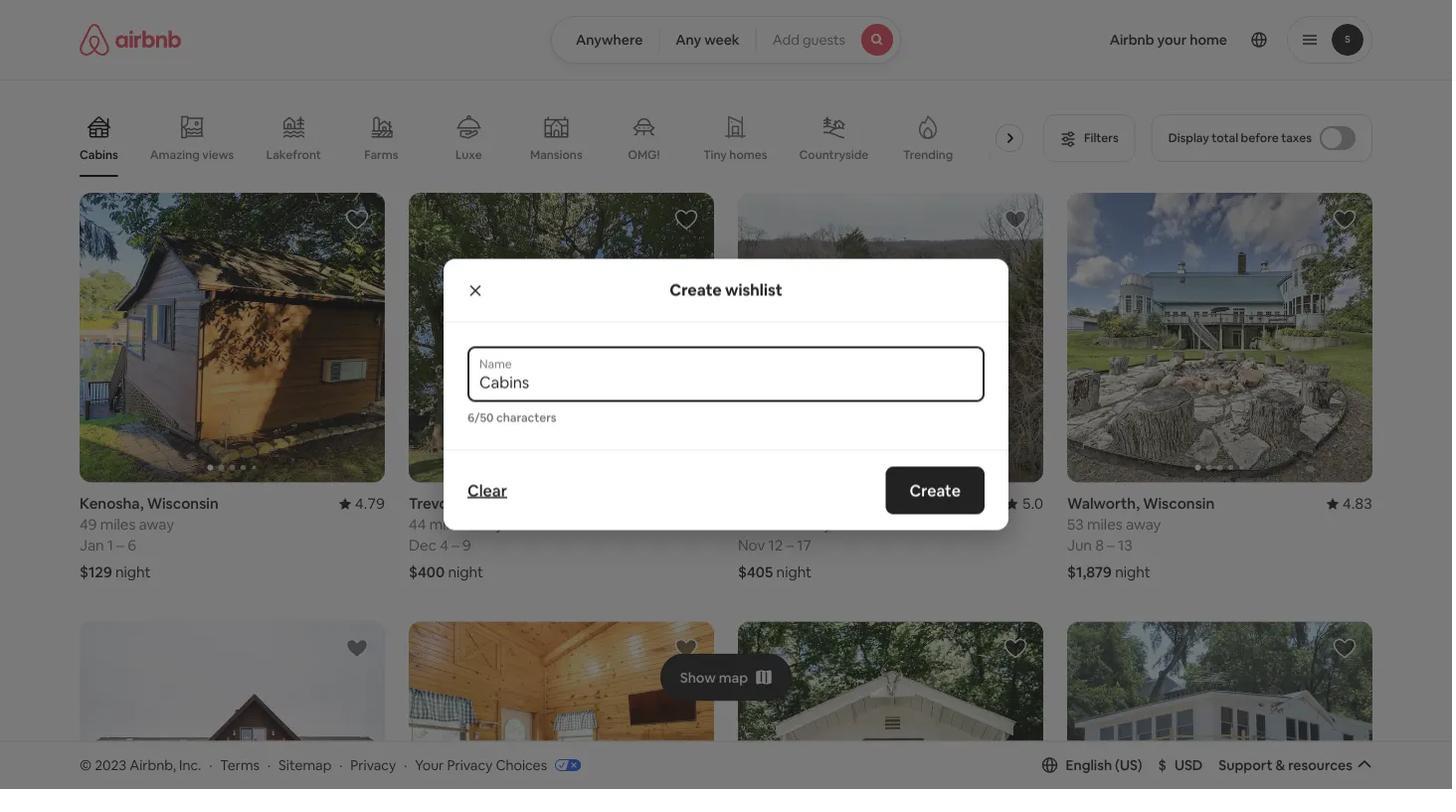Task type: describe. For each thing, give the bounding box(es) containing it.
$1,879
[[1067, 563, 1112, 583]]

1 privacy from the left
[[351, 757, 396, 775]]

$
[[1158, 757, 1167, 775]]

any
[[676, 31, 702, 49]]

53
[[1067, 515, 1084, 535]]

support
[[1219, 757, 1273, 775]]

add to wishlist: elkhorn, wisconsin image
[[1004, 637, 1028, 661]]

geneva,
[[774, 495, 832, 514]]

characters
[[496, 410, 557, 426]]

create for create wishlist
[[670, 280, 722, 300]]

add to wishlist: lake geneva, wisconsin image
[[1004, 208, 1028, 232]]

show
[[680, 669, 716, 687]]

show map
[[680, 669, 748, 687]]

$129
[[80, 563, 112, 583]]

grid
[[1034, 147, 1057, 162]]

lake geneva, wisconsin 55 miles away nov 12 – 17 $405 night
[[738, 495, 907, 583]]

add guests
[[773, 31, 846, 49]]

amazing views
[[150, 147, 234, 162]]

9
[[463, 536, 471, 556]]

add guests button
[[756, 16, 901, 64]]

total
[[1212, 130, 1239, 146]]

– for jun
[[1107, 536, 1115, 556]]

week
[[704, 31, 740, 49]]

homes
[[729, 147, 767, 163]]

night for $400
[[448, 563, 483, 583]]

add to wishlist: porter, indiana image
[[1333, 637, 1357, 661]]

anywhere button
[[551, 16, 660, 64]]

group containing amazing views
[[80, 99, 1057, 177]]

terms · sitemap · privacy
[[220, 757, 396, 775]]

&
[[1276, 757, 1285, 775]]

anywhere
[[576, 31, 643, 49]]

– for dec
[[452, 536, 459, 556]]

omg!
[[628, 147, 660, 163]]

4.83 out of 5 average rating image
[[1327, 495, 1373, 514]]

add to wishlist: mokena, illinois image
[[345, 637, 369, 661]]

nov
[[738, 536, 765, 556]]

views
[[202, 147, 234, 162]]

49
[[80, 515, 97, 535]]

guests
[[803, 31, 846, 49]]

wisconsin for kenosha, wisconsin 49 miles away jan 1 – 6 $129 night
[[147, 495, 219, 514]]

5.0 out of 5 average rating image
[[1006, 495, 1043, 514]]

cabins
[[80, 147, 118, 163]]

dec
[[409, 536, 437, 556]]

tiny
[[704, 147, 727, 163]]

airbnb,
[[130, 757, 176, 775]]

map
[[719, 669, 748, 687]]

any week
[[676, 31, 740, 49]]

4
[[440, 536, 449, 556]]

sitemap
[[279, 757, 332, 775]]

12
[[769, 536, 783, 556]]

miles for dec
[[429, 515, 465, 535]]

off-
[[988, 147, 1011, 162]]

wishlist
[[725, 280, 783, 300]]

off-the-grid
[[988, 147, 1057, 162]]

luxe
[[456, 147, 482, 163]]

1
[[107, 536, 113, 556]]

4.79
[[355, 495, 385, 514]]

none text field inside name this wishlist dialog
[[479, 373, 973, 392]]

display total before taxes button
[[1152, 114, 1373, 162]]

support & resources button
[[1219, 757, 1373, 775]]

support & resources
[[1219, 757, 1353, 775]]

kenosha, wisconsin 49 miles away jan 1 – 6 $129 night
[[80, 495, 219, 583]]

none search field containing anywhere
[[551, 16, 901, 64]]

away inside the lake geneva, wisconsin 55 miles away nov 12 – 17 $405 night
[[797, 515, 832, 535]]

away for trevor,
[[468, 515, 503, 535]]

english
[[1066, 757, 1112, 775]]

8
[[1095, 536, 1104, 556]]

5.0
[[1022, 495, 1043, 514]]

lakefront
[[266, 147, 321, 163]]

2023
[[95, 757, 127, 775]]

6
[[127, 536, 136, 556]]

create button
[[886, 467, 985, 515]]

resources
[[1288, 757, 1353, 775]]



Task type: locate. For each thing, give the bounding box(es) containing it.
profile element
[[925, 0, 1373, 80]]

kenosha,
[[80, 495, 144, 514]]

wisconsin right kenosha,
[[147, 495, 219, 514]]

– left 9
[[452, 536, 459, 556]]

None search field
[[551, 16, 901, 64]]

55
[[738, 515, 755, 535]]

away inside kenosha, wisconsin 49 miles away jan 1 – 6 $129 night
[[139, 515, 174, 535]]

1 – from the left
[[117, 536, 124, 556]]

2 privacy from the left
[[447, 757, 493, 775]]

tiny homes
[[704, 147, 767, 163]]

night down 9
[[448, 563, 483, 583]]

group
[[80, 99, 1057, 177], [80, 193, 385, 483], [409, 193, 714, 483], [738, 193, 1043, 483], [1067, 193, 1373, 483], [80, 622, 385, 790], [409, 622, 714, 790], [738, 622, 1043, 790], [1067, 622, 1373, 790]]

away up 13
[[1126, 515, 1161, 535]]

create for create
[[910, 480, 961, 501]]

· left the your
[[404, 757, 407, 775]]

–
[[117, 536, 124, 556], [452, 536, 459, 556], [786, 536, 794, 556], [1107, 536, 1115, 556]]

2 miles from the left
[[429, 515, 465, 535]]

– inside kenosha, wisconsin 49 miles away jan 1 – 6 $129 night
[[117, 536, 124, 556]]

create wishlist
[[670, 280, 783, 300]]

– inside trevor, wisconsin 44 miles away dec 4 – 9 $400 night
[[452, 536, 459, 556]]

3 away from the left
[[797, 515, 832, 535]]

away up 17
[[797, 515, 832, 535]]

2 – from the left
[[452, 536, 459, 556]]

· right terms
[[268, 757, 271, 775]]

2 away from the left
[[468, 515, 503, 535]]

away down kenosha,
[[139, 515, 174, 535]]

create left the 5.0 out of 5 average rating icon
[[910, 480, 961, 501]]

night for $129
[[115, 563, 151, 583]]

usd
[[1175, 757, 1203, 775]]

©
[[80, 757, 92, 775]]

– right 1
[[117, 536, 124, 556]]

night down "6"
[[115, 563, 151, 583]]

choices
[[496, 757, 547, 775]]

miles inside walworth, wisconsin 53 miles away jun 8 – 13 $1,879 night
[[1087, 515, 1123, 535]]

add to wishlist: trevor, wisconsin image
[[674, 208, 698, 232]]

create inside button
[[910, 480, 961, 501]]

trevor,
[[409, 495, 457, 514]]

0 vertical spatial create
[[670, 280, 722, 300]]

·
[[209, 757, 212, 775], [268, 757, 271, 775], [339, 757, 343, 775], [404, 757, 407, 775]]

wisconsin right walworth,
[[1143, 495, 1215, 514]]

show map button
[[660, 654, 792, 702]]

any week button
[[659, 16, 757, 64]]

1 miles from the left
[[100, 515, 136, 535]]

– inside the lake geneva, wisconsin 55 miles away nov 12 – 17 $405 night
[[786, 536, 794, 556]]

add to wishlist: pontiac, illinois image
[[674, 637, 698, 661]]

miles for jun
[[1087, 515, 1123, 535]]

clear button
[[458, 471, 517, 511]]

privacy
[[351, 757, 396, 775], [447, 757, 493, 775]]

privacy right the your
[[447, 757, 493, 775]]

4.79 out of 5 average rating image
[[339, 495, 385, 514]]

display
[[1169, 130, 1209, 146]]

2 · from the left
[[268, 757, 271, 775]]

terms link
[[220, 757, 260, 775]]

miles down walworth,
[[1087, 515, 1123, 535]]

create left wishlist
[[670, 280, 722, 300]]

the-
[[1011, 147, 1034, 162]]

0 horizontal spatial create
[[670, 280, 722, 300]]

6/50 characters
[[468, 410, 557, 426]]

sitemap link
[[279, 757, 332, 775]]

wisconsin inside walworth, wisconsin 53 miles away jun 8 – 13 $1,879 night
[[1143, 495, 1215, 514]]

away for kenosha,
[[139, 515, 174, 535]]

jan
[[80, 536, 104, 556]]

4 wisconsin from the left
[[1143, 495, 1215, 514]]

trevor, wisconsin 44 miles away dec 4 – 9 $400 night
[[409, 495, 532, 583]]

None text field
[[479, 373, 973, 392]]

night
[[115, 563, 151, 583], [448, 563, 483, 583], [776, 563, 812, 583], [1115, 563, 1151, 583]]

miles inside kenosha, wisconsin 49 miles away jan 1 – 6 $129 night
[[100, 515, 136, 535]]

away for walworth,
[[1126, 515, 1161, 535]]

night down 17
[[776, 563, 812, 583]]

$400
[[409, 563, 445, 583]]

3 – from the left
[[786, 536, 794, 556]]

1 night from the left
[[115, 563, 151, 583]]

wisconsin inside the lake geneva, wisconsin 55 miles away nov 12 – 17 $405 night
[[835, 495, 907, 514]]

farms
[[364, 147, 398, 163]]

countryside
[[799, 147, 869, 163]]

away up 9
[[468, 515, 503, 535]]

miles inside trevor, wisconsin 44 miles away dec 4 – 9 $400 night
[[429, 515, 465, 535]]

wisconsin up 9
[[460, 495, 532, 514]]

– left 17
[[786, 536, 794, 556]]

· right inc.
[[209, 757, 212, 775]]

before
[[1241, 130, 1279, 146]]

13
[[1118, 536, 1133, 556]]

– for jan
[[117, 536, 124, 556]]

wisconsin for walworth, wisconsin 53 miles away jun 8 – 13 $1,879 night
[[1143, 495, 1215, 514]]

add to wishlist: walworth, wisconsin image
[[1333, 208, 1357, 232]]

night inside the lake geneva, wisconsin 55 miles away nov 12 – 17 $405 night
[[776, 563, 812, 583]]

1 horizontal spatial create
[[910, 480, 961, 501]]

4 miles from the left
[[1087, 515, 1123, 535]]

3 night from the left
[[776, 563, 812, 583]]

0 horizontal spatial privacy
[[351, 757, 396, 775]]

jun
[[1067, 536, 1092, 556]]

miles inside the lake geneva, wisconsin 55 miles away nov 12 – 17 $405 night
[[758, 515, 793, 535]]

display total before taxes
[[1169, 130, 1312, 146]]

away inside trevor, wisconsin 44 miles away dec 4 – 9 $400 night
[[468, 515, 503, 535]]

miles down kenosha,
[[100, 515, 136, 535]]

1 · from the left
[[209, 757, 212, 775]]

– right '8'
[[1107, 536, 1115, 556]]

wisconsin
[[147, 495, 219, 514], [460, 495, 532, 514], [835, 495, 907, 514], [1143, 495, 1215, 514]]

taxes
[[1281, 130, 1312, 146]]

night down 13
[[1115, 563, 1151, 583]]

night inside walworth, wisconsin 53 miles away jun 8 – 13 $1,879 night
[[1115, 563, 1151, 583]]

mansions
[[530, 147, 583, 163]]

3 wisconsin from the left
[[835, 495, 907, 514]]

your privacy choices link
[[415, 757, 581, 776]]

3 · from the left
[[339, 757, 343, 775]]

miles for jan
[[100, 515, 136, 535]]

2 night from the left
[[448, 563, 483, 583]]

1 away from the left
[[139, 515, 174, 535]]

4 – from the left
[[1107, 536, 1115, 556]]

© 2023 airbnb, inc. ·
[[80, 757, 212, 775]]

name this wishlist dialog
[[444, 259, 1009, 531]]

44
[[409, 515, 426, 535]]

4.83
[[1343, 495, 1373, 514]]

miles
[[100, 515, 136, 535], [429, 515, 465, 535], [758, 515, 793, 535], [1087, 515, 1123, 535]]

$405
[[738, 563, 773, 583]]

wisconsin for trevor, wisconsin 44 miles away dec 4 – 9 $400 night
[[460, 495, 532, 514]]

english (us)
[[1066, 757, 1143, 775]]

4 night from the left
[[1115, 563, 1151, 583]]

· left privacy link
[[339, 757, 343, 775]]

$ usd
[[1158, 757, 1203, 775]]

4 away from the left
[[1126, 515, 1161, 535]]

privacy link
[[351, 757, 396, 775]]

1 horizontal spatial privacy
[[447, 757, 493, 775]]

your privacy choices
[[415, 757, 547, 775]]

away inside walworth, wisconsin 53 miles away jun 8 – 13 $1,879 night
[[1126, 515, 1161, 535]]

– inside walworth, wisconsin 53 miles away jun 8 – 13 $1,879 night
[[1107, 536, 1115, 556]]

miles up 12 on the right bottom of page
[[758, 515, 793, 535]]

english (us) button
[[1042, 757, 1143, 775]]

night inside trevor, wisconsin 44 miles away dec 4 – 9 $400 night
[[448, 563, 483, 583]]

add
[[773, 31, 800, 49]]

clear
[[468, 480, 507, 501]]

night for $1,879
[[1115, 563, 1151, 583]]

night inside kenosha, wisconsin 49 miles away jan 1 – 6 $129 night
[[115, 563, 151, 583]]

lake
[[738, 495, 771, 514]]

away
[[139, 515, 174, 535], [468, 515, 503, 535], [797, 515, 832, 535], [1126, 515, 1161, 535]]

add to wishlist: kenosha, wisconsin image
[[345, 208, 369, 232]]

(us)
[[1115, 757, 1143, 775]]

1 wisconsin from the left
[[147, 495, 219, 514]]

trending
[[903, 147, 953, 163]]

miles up 4
[[429, 515, 465, 535]]

walworth, wisconsin 53 miles away jun 8 – 13 $1,879 night
[[1067, 495, 1215, 583]]

6/50
[[468, 410, 494, 426]]

create
[[670, 280, 722, 300], [910, 480, 961, 501]]

4 · from the left
[[404, 757, 407, 775]]

inc.
[[179, 757, 201, 775]]

3 miles from the left
[[758, 515, 793, 535]]

1 vertical spatial create
[[910, 480, 961, 501]]

wisconsin inside kenosha, wisconsin 49 miles away jan 1 – 6 $129 night
[[147, 495, 219, 514]]

walworth,
[[1067, 495, 1140, 514]]

17
[[797, 536, 811, 556]]

wisconsin inside trevor, wisconsin 44 miles away dec 4 – 9 $400 night
[[460, 495, 532, 514]]

wisconsin right geneva,
[[835, 495, 907, 514]]

your
[[415, 757, 444, 775]]

2 wisconsin from the left
[[460, 495, 532, 514]]

privacy left the your
[[351, 757, 396, 775]]



Task type: vqa. For each thing, say whether or not it's contained in the screenshot.
49 on the bottom left
yes



